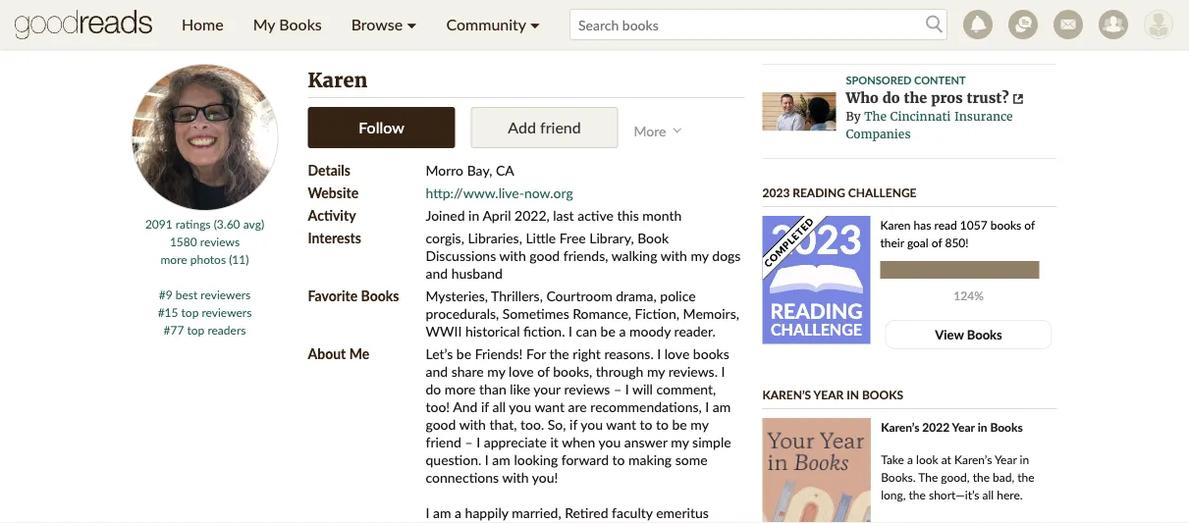 Task type: vqa. For each thing, say whether or not it's contained in the screenshot.
"the terror was very real among the indians, but in rime they came to meditate upon its foundations. they drew three lessons from the pequot war: (1) that the englishmen's most solemn pledge would be broken whenever obligation conflicted with advantage; (2) that the english way of war had no limit of scruple or mercy; and (3) that weapons of indian making were almost useless against weapons of european manufacture. these lessons the indians took to heart." ― howard zinn, a people's history of the united states at the bottom of page
no



Task type: describe. For each thing, give the bounding box(es) containing it.
corgis, libraries, little free library, book discussions with good friends, walking with my dogs and husband favorite books
[[308, 229, 741, 304]]

1 horizontal spatial –
[[614, 381, 622, 397]]

i up "connections"
[[485, 451, 489, 468]]

1580 reviews link
[[170, 235, 240, 249]]

karen for karen has read 1057 books of their goal of 850!
[[881, 218, 911, 232]]

forward
[[562, 451, 609, 468]]

fiction.
[[524, 323, 565, 339]]

2 vertical spatial you
[[599, 434, 621, 450]]

of inside let's be friends! for the right reasons. i love books and share my love of books, through my reviews. i do more than like your reviews – i will comment, too! and if all you want are recommendations, i am good with that, too. so, if you want to to be my friend – i appreciate it when you answer my simple question. i am looking forward to making some connections with you!
[[537, 363, 550, 380]]

look
[[917, 452, 939, 467]]

you!
[[532, 469, 558, 486]]

your
[[534, 381, 561, 397]]

books.
[[881, 470, 916, 484]]

answer
[[625, 434, 668, 450]]

reader.
[[674, 323, 716, 339]]

ca
[[496, 162, 515, 178]]

and
[[453, 398, 478, 415]]

2023 reading challenge
[[763, 185, 917, 199]]

books inside let's be friends! for the right reasons. i love books and share my love of books, through my reviews. i do more than like your reviews – i will comment, too! and if all you want are recommendations, i am good with that, too. so, if you want to to be my friend – i appreciate it when you answer my simple question. i am looking forward to making some connections with you!
[[693, 345, 730, 362]]

the inside sponsored content who do the pros trust?
[[904, 89, 927, 107]]

karen for karen
[[308, 68, 368, 93]]

emeritus
[[656, 504, 709, 521]]

corgis,
[[426, 229, 464, 246]]

850!
[[945, 235, 969, 249]]

married,
[[512, 504, 561, 521]]

i left 'will'
[[625, 381, 629, 397]]

sponsored content who do the pros trust?
[[846, 73, 1009, 107]]

take
[[881, 452, 905, 467]]

karen's for karen's 2022 year in books
[[881, 420, 920, 434]]

books right view
[[967, 327, 1003, 343]]

inbox image
[[1054, 10, 1083, 39]]

details
[[308, 162, 351, 178]]

more inside '2091 ratings (3.60 avg) 1580 reviews more photos (11)'
[[161, 252, 187, 267]]

reviews.
[[669, 363, 718, 380]]

my up simple
[[691, 416, 709, 433]]

2091 ratings link
[[145, 217, 211, 231]]

(3.60
[[214, 217, 240, 231]]

bob builder image
[[1144, 10, 1174, 39]]

for
[[526, 345, 546, 362]]

instructor
[[472, 522, 530, 524]]

readers
[[208, 323, 246, 337]]

i inside i am a happily married, retired faculty emeritus college instructor and program director/coordinator.
[[426, 504, 430, 521]]

romance,
[[573, 305, 632, 322]]

1 horizontal spatial want
[[606, 416, 636, 433]]

with down 'book'
[[661, 247, 688, 264]]

fiction,
[[635, 305, 680, 322]]

karen's 2022 year in books
[[881, 420, 1023, 434]]

moody
[[630, 323, 671, 339]]

little
[[526, 229, 556, 246]]

menu containing home
[[167, 0, 555, 49]]

the inside take a look at karen's year in books. the good, the bad, the long, the short—it's all here.
[[919, 470, 938, 484]]

long,
[[881, 488, 906, 502]]

friend inside add friend link
[[540, 118, 581, 137]]

i down moody at the right
[[657, 345, 661, 362]]

1 vertical spatial top
[[187, 323, 205, 337]]

1 horizontal spatial to
[[640, 416, 653, 433]]

mysteries,
[[426, 287, 488, 304]]

are
[[568, 398, 587, 415]]

when
[[562, 434, 595, 450]]

take a look at karen's year in books. the good, the bad, the long, the short—it's all here.
[[881, 452, 1035, 502]]

police
[[660, 287, 696, 304]]

all inside let's be friends! for the right reasons. i love books and share my love of books, through my reviews. i do more than like your reviews – i will comment, too! and if all you want are recommendations, i am good with that, too. so, if you want to to be my friend – i appreciate it when you answer my simple question. i am looking forward to making some connections with you!
[[493, 398, 506, 415]]

favorite
[[308, 287, 358, 304]]

2091 ratings (3.60 avg) 1580 reviews more photos (11)
[[145, 217, 264, 267]]

124%
[[954, 288, 984, 303]]

1057
[[960, 218, 988, 232]]

0 horizontal spatial love
[[509, 363, 534, 380]]

1 vertical spatial be
[[457, 345, 472, 362]]

the inside let's be friends! for the right reasons. i love books and share my love of books, through my reviews. i do more than like your reviews – i will comment, too! and if all you want are recommendations, i am good with that, too. so, if you want to to be my friend – i appreciate it when you answer my simple question. i am looking forward to making some connections with you!
[[550, 345, 569, 362]]

last
[[553, 207, 574, 223]]

interests
[[308, 229, 361, 246]]

#77 top readers link
[[164, 323, 246, 337]]

#15
[[158, 305, 178, 320]]

program
[[559, 522, 610, 524]]

0 horizontal spatial to
[[613, 451, 625, 468]]

historical
[[466, 323, 520, 339]]

1 vertical spatial in
[[978, 420, 988, 434]]

who do the pros trust? image
[[763, 75, 836, 148]]

view books link
[[886, 320, 1053, 350]]

my
[[253, 15, 275, 34]]

books right in
[[862, 388, 904, 402]]

my books link
[[238, 0, 337, 49]]

sometimes
[[503, 305, 569, 322]]

walking
[[612, 247, 658, 264]]

karen's inside take a look at karen's year in books. the good, the bad, the long, the short—it's all here.
[[955, 452, 992, 467]]

0 vertical spatial love
[[665, 345, 690, 362]]

will
[[632, 381, 653, 397]]

reading challenge
[[771, 299, 863, 339]]

book
[[638, 229, 669, 246]]

happily
[[465, 504, 508, 521]]

2022
[[923, 420, 950, 434]]

Search books text field
[[570, 9, 948, 40]]

0 vertical spatial top
[[181, 305, 199, 320]]

good inside corgis, libraries, little free library, book discussions with good friends, walking with my dogs and husband favorite books
[[530, 247, 560, 264]]

my up some
[[671, 434, 689, 450]]

karen has read 1057 books of their goal of 850!
[[881, 218, 1035, 249]]

do inside sponsored content who do the pros trust?
[[883, 89, 900, 107]]

0 vertical spatial want
[[535, 398, 565, 415]]

comment,
[[657, 381, 716, 397]]

morro bay, ca website
[[308, 162, 515, 201]]

here.
[[997, 488, 1023, 502]]

2023 reading challenge image
[[766, 257, 868, 298]]

karen image
[[131, 64, 278, 211]]

director/coordinator.
[[613, 522, 738, 524]]

too.
[[521, 416, 544, 433]]

#9 best reviewers link
[[159, 288, 251, 302]]

home
[[182, 15, 224, 34]]

some
[[676, 451, 708, 468]]

2023 for 2023 reading challenge
[[763, 185, 790, 199]]

and for i
[[534, 522, 556, 524]]

discussions
[[426, 247, 496, 264]]

the right long,
[[909, 488, 926, 502]]

in inside take a look at karen's year in books. the good, the bad, the long, the short—it's all here.
[[1020, 452, 1030, 467]]

add friend
[[508, 118, 581, 137]]

all inside take a look at karen's year in books. the good, the bad, the long, the short—it's all here.
[[983, 488, 994, 502]]

view
[[935, 327, 964, 343]]

through
[[596, 363, 644, 380]]

browse ▾ button
[[337, 0, 432, 49]]

too!
[[426, 398, 450, 415]]

1 vertical spatial reviewers
[[202, 305, 252, 320]]

activity
[[308, 207, 356, 223]]

goal
[[908, 235, 929, 249]]

reviews inside '2091 ratings (3.60 avg) 1580 reviews more photos (11)'
[[200, 235, 240, 249]]

2023 reading challenge link
[[763, 185, 917, 199]]

my up 'will'
[[647, 363, 665, 380]]

follow button
[[308, 107, 455, 148]]

retired
[[565, 504, 609, 521]]

drama,
[[616, 287, 657, 304]]

1 horizontal spatial am
[[492, 451, 511, 468]]

my group discussions image
[[1009, 10, 1038, 39]]

insurance
[[955, 109, 1013, 124]]

read
[[935, 218, 957, 232]]

img rccompleted image
[[763, 216, 829, 282]]



Task type: locate. For each thing, give the bounding box(es) containing it.
0 horizontal spatial year
[[814, 388, 844, 402]]

i up question.
[[477, 434, 480, 450]]

#9 best reviewers #15 top reviewers #77 top readers
[[158, 288, 252, 337]]

1 vertical spatial a
[[908, 452, 913, 467]]

all
[[493, 398, 506, 415], [983, 488, 994, 502]]

0 horizontal spatial the
[[865, 109, 887, 124]]

0 vertical spatial more
[[161, 252, 187, 267]]

a inside i am a happily married, retired faculty emeritus college instructor and program director/coordinator.
[[455, 504, 462, 521]]

2023 for 2023
[[771, 215, 862, 262]]

and for let's
[[426, 363, 448, 380]]

(3.60 avg) link
[[214, 217, 264, 231]]

1 vertical spatial 2023
[[771, 215, 862, 262]]

1 horizontal spatial books
[[991, 218, 1022, 232]]

year in books image
[[763, 418, 871, 524]]

be inside mysteries, thrillers, courtroom drama, police procedurals, sometimes romance, fiction, memoirs, wwii historical fiction. i can be a moody reader. about me
[[601, 323, 616, 339]]

my books
[[253, 15, 322, 34]]

1 vertical spatial am
[[492, 451, 511, 468]]

1 vertical spatial reviews
[[564, 381, 610, 397]]

2023 down reading
[[771, 215, 862, 262]]

0 vertical spatial and
[[426, 265, 448, 281]]

top down best
[[181, 305, 199, 320]]

2 vertical spatial am
[[433, 504, 451, 521]]

1 vertical spatial if
[[570, 416, 578, 433]]

#15 top reviewers link
[[158, 305, 252, 320]]

0 horizontal spatial in
[[469, 207, 480, 223]]

1 vertical spatial books
[[693, 345, 730, 362]]

karen's year in books link
[[763, 388, 904, 402]]

▾ right community
[[530, 15, 540, 34]]

1 vertical spatial and
[[426, 363, 448, 380]]

my left dogs at the right of the page
[[691, 247, 709, 264]]

karen up 'follow'
[[308, 68, 368, 93]]

the down look
[[919, 470, 938, 484]]

karen's year in books
[[763, 388, 904, 402]]

karen has read 1057 books of their goal of 850! link
[[881, 216, 1053, 251]]

2 horizontal spatial a
[[908, 452, 913, 467]]

1 ▾ from the left
[[407, 15, 417, 34]]

books right favorite
[[361, 287, 399, 304]]

and inside corgis, libraries, little free library, book discussions with good friends, walking with my dogs and husband favorite books
[[426, 265, 448, 281]]

in
[[469, 207, 480, 223], [978, 420, 988, 434], [1020, 452, 1030, 467]]

want down your
[[535, 398, 565, 415]]

1 vertical spatial –
[[465, 434, 473, 450]]

0 horizontal spatial books
[[693, 345, 730, 362]]

morro
[[426, 162, 464, 178]]

good
[[530, 247, 560, 264], [426, 416, 456, 433]]

friend requests image
[[1099, 10, 1129, 39]]

0 horizontal spatial want
[[535, 398, 565, 415]]

1 horizontal spatial love
[[665, 345, 690, 362]]

library,
[[590, 229, 634, 246]]

1 vertical spatial love
[[509, 363, 534, 380]]

of right 1057
[[1025, 218, 1035, 232]]

karen
[[308, 68, 368, 93], [881, 218, 911, 232]]

in inside joined in april 2022,             last active this month interests
[[469, 207, 480, 223]]

books right 1057
[[991, 218, 1022, 232]]

april
[[483, 207, 511, 223]]

reviews up are
[[564, 381, 610, 397]]

i left can
[[569, 323, 573, 339]]

0 vertical spatial you
[[509, 398, 532, 415]]

you up the forward
[[599, 434, 621, 450]]

books up reviews.
[[693, 345, 730, 362]]

me
[[349, 345, 370, 362]]

1 vertical spatial karen
[[881, 218, 911, 232]]

more photos (11) link
[[161, 252, 249, 267]]

do inside let's be friends! for the right reasons. i love books and share my love of books, through my reviews. i do more than like your reviews – i will comment, too! and if all you want are recommendations, i am good with that, too. so, if you want to to be my friend – i appreciate it when you answer my simple question. i am looking forward to making some connections with you!
[[426, 381, 441, 397]]

short—it's
[[929, 488, 980, 502]]

my
[[691, 247, 709, 264], [488, 363, 505, 380], [647, 363, 665, 380], [691, 416, 709, 433], [671, 434, 689, 450]]

college
[[426, 522, 468, 524]]

1 horizontal spatial friend
[[540, 118, 581, 137]]

photos
[[190, 252, 226, 267]]

– up question.
[[465, 434, 473, 450]]

1 vertical spatial of
[[932, 235, 942, 249]]

2 horizontal spatial am
[[713, 398, 731, 415]]

0 vertical spatial of
[[1025, 218, 1035, 232]]

1 vertical spatial year
[[952, 420, 975, 434]]

2 vertical spatial and
[[534, 522, 556, 524]]

1 vertical spatial more
[[445, 381, 476, 397]]

2 vertical spatial of
[[537, 363, 550, 380]]

0 vertical spatial the
[[865, 109, 887, 124]]

libraries,
[[468, 229, 522, 246]]

want up answer
[[606, 416, 636, 433]]

so,
[[548, 416, 566, 433]]

sponsored
[[846, 73, 912, 86]]

karen's up good,
[[955, 452, 992, 467]]

top
[[181, 305, 199, 320], [187, 323, 205, 337]]

1 vertical spatial do
[[426, 381, 441, 397]]

0 vertical spatial if
[[481, 398, 489, 415]]

– down through
[[614, 381, 622, 397]]

0 vertical spatial am
[[713, 398, 731, 415]]

0 horizontal spatial all
[[493, 398, 506, 415]]

0 horizontal spatial am
[[433, 504, 451, 521]]

i right reviews.
[[722, 363, 725, 380]]

karen up their on the top
[[881, 218, 911, 232]]

0 vertical spatial karen
[[308, 68, 368, 93]]

add friend link
[[471, 107, 618, 148]]

the up companies on the right top
[[865, 109, 887, 124]]

0 horizontal spatial –
[[465, 434, 473, 450]]

1 horizontal spatial in
[[978, 420, 988, 434]]

in
[[847, 388, 860, 402]]

0 horizontal spatial friend
[[426, 434, 462, 450]]

their
[[881, 235, 905, 249]]

more button
[[634, 117, 688, 144]]

1 horizontal spatial if
[[570, 416, 578, 433]]

community ▾ button
[[432, 0, 555, 49]]

reasons.
[[604, 345, 654, 362]]

0 horizontal spatial do
[[426, 381, 441, 397]]

1 horizontal spatial year
[[952, 420, 975, 434]]

i inside mysteries, thrillers, courtroom drama, police procedurals, sometimes romance, fiction, memoirs, wwii historical fiction. i can be a moody reader. about me
[[569, 323, 573, 339]]

be down comment,
[[672, 416, 687, 433]]

0 horizontal spatial karen's
[[763, 388, 812, 402]]

friend right add
[[540, 118, 581, 137]]

0 vertical spatial books
[[991, 218, 1022, 232]]

0 vertical spatial do
[[883, 89, 900, 107]]

1 horizontal spatial karen's
[[881, 420, 920, 434]]

0 horizontal spatial ▾
[[407, 15, 417, 34]]

with down libraries, at top left
[[499, 247, 526, 264]]

1 vertical spatial good
[[426, 416, 456, 433]]

0 horizontal spatial karen
[[308, 68, 368, 93]]

good,
[[941, 470, 970, 484]]

all up that,
[[493, 398, 506, 415]]

a inside take a look at karen's year in books. the good, the bad, the long, the short—it's all here.
[[908, 452, 913, 467]]

http://www.live-
[[426, 184, 524, 201]]

notifications image
[[964, 10, 993, 39]]

joined in april 2022,             last active this month interests
[[308, 207, 682, 246]]

be down romance,
[[601, 323, 616, 339]]

you up the when
[[581, 416, 603, 433]]

a up "reasons." on the right bottom
[[619, 323, 626, 339]]

that,
[[490, 416, 517, 433]]

the left "bad,"
[[973, 470, 990, 484]]

a inside mysteries, thrillers, courtroom drama, police procedurals, sometimes romance, fiction, memoirs, wwii historical fiction. i can be a moody reader. about me
[[619, 323, 626, 339]]

0 vertical spatial be
[[601, 323, 616, 339]]

2023 left reading
[[763, 185, 790, 199]]

community
[[446, 15, 526, 34]]

with down looking
[[502, 469, 529, 486]]

and down married,
[[534, 522, 556, 524]]

friend up question.
[[426, 434, 462, 450]]

am up college in the left bottom of the page
[[433, 504, 451, 521]]

active
[[578, 207, 614, 223]]

the up 'cincinnati'
[[904, 89, 927, 107]]

the up books,
[[550, 345, 569, 362]]

bay,
[[467, 162, 493, 178]]

and inside let's be friends! for the right reasons. i love books and share my love of books, through my reviews. i do more than like your reviews – i will comment, too! and if all you want are recommendations, i am good with that, too. so, if you want to to be my friend – i appreciate it when you answer my simple question. i am looking forward to making some connections with you!
[[426, 363, 448, 380]]

1 horizontal spatial karen
[[881, 218, 911, 232]]

1 horizontal spatial be
[[601, 323, 616, 339]]

good inside let's be friends! for the right reasons. i love books and share my love of books, through my reviews. i do more than like your reviews – i will comment, too! and if all you want are recommendations, i am good with that, too. so, if you want to to be my friend – i appreciate it when you answer my simple question. i am looking forward to making some connections with you!
[[426, 416, 456, 433]]

community ▾
[[446, 15, 540, 34]]

memoirs,
[[683, 305, 740, 322]]

karen inside karen has read 1057 books of their goal of 850!
[[881, 218, 911, 232]]

2 horizontal spatial of
[[1025, 218, 1035, 232]]

menu
[[167, 0, 555, 49]]

good down little
[[530, 247, 560, 264]]

question.
[[426, 451, 482, 468]]

connections
[[426, 469, 499, 486]]

it
[[551, 434, 559, 450]]

0 vertical spatial a
[[619, 323, 626, 339]]

1 vertical spatial all
[[983, 488, 994, 502]]

0 vertical spatial in
[[469, 207, 480, 223]]

▾ right "browse"
[[407, 15, 417, 34]]

http://www.live-now.org link
[[426, 184, 573, 201]]

1580
[[170, 235, 197, 249]]

of right goal
[[932, 235, 942, 249]]

books inside 'menu'
[[279, 15, 322, 34]]

if right so,
[[570, 416, 578, 433]]

in up "here."
[[1020, 452, 1030, 467]]

if down than
[[481, 398, 489, 415]]

0 vertical spatial all
[[493, 398, 506, 415]]

be
[[601, 323, 616, 339], [457, 345, 472, 362], [672, 416, 687, 433]]

1 horizontal spatial all
[[983, 488, 994, 502]]

2 horizontal spatial to
[[656, 416, 669, 433]]

2 horizontal spatial be
[[672, 416, 687, 433]]

and down let's
[[426, 363, 448, 380]]

0 vertical spatial 2023
[[763, 185, 790, 199]]

am inside i am a happily married, retired faculty emeritus college instructor and program director/coordinator.
[[433, 504, 451, 521]]

0 vertical spatial reviewers
[[201, 288, 251, 302]]

year right "2022"
[[952, 420, 975, 434]]

in down 'http://www.live-'
[[469, 207, 480, 223]]

than
[[479, 381, 507, 397]]

0 vertical spatial good
[[530, 247, 560, 264]]

reviewers up #15 top reviewers link
[[201, 288, 251, 302]]

more
[[161, 252, 187, 267], [445, 381, 476, 397]]

procedurals,
[[426, 305, 499, 322]]

a up college in the left bottom of the page
[[455, 504, 462, 521]]

▾ for browse ▾
[[407, 15, 417, 34]]

am down appreciate
[[492, 451, 511, 468]]

2 ▾ from the left
[[530, 15, 540, 34]]

year inside take a look at karen's year in books. the good, the bad, the long, the short—it's all here.
[[995, 452, 1017, 467]]

friends!
[[475, 345, 523, 362]]

0 vertical spatial year
[[814, 388, 844, 402]]

do up the too!
[[426, 381, 441, 397]]

reviews inside let's be friends! for the right reasons. i love books and share my love of books, through my reviews. i do more than like your reviews – i will comment, too! and if all you want are recommendations, i am good with that, too. so, if you want to to be my friend – i appreciate it when you answer my simple question. i am looking forward to making some connections with you!
[[564, 381, 610, 397]]

pros
[[931, 89, 963, 107]]

0 horizontal spatial be
[[457, 345, 472, 362]]

love up like
[[509, 363, 534, 380]]

top down #15 top reviewers link
[[187, 323, 205, 337]]

0 vertical spatial friend
[[540, 118, 581, 137]]

0 horizontal spatial more
[[161, 252, 187, 267]]

browse ▾
[[351, 15, 417, 34]]

friends,
[[564, 247, 608, 264]]

and inside i am a happily married, retired faculty emeritus college instructor and program director/coordinator.
[[534, 522, 556, 524]]

joined
[[426, 207, 465, 223]]

reviewers up readers
[[202, 305, 252, 320]]

content
[[915, 73, 966, 86]]

i up college in the left bottom of the page
[[426, 504, 430, 521]]

all left "here."
[[983, 488, 994, 502]]

good down the too!
[[426, 416, 456, 433]]

books inside corgis, libraries, little free library, book discussions with good friends, walking with my dogs and husband favorite books
[[361, 287, 399, 304]]

am up simple
[[713, 398, 731, 415]]

books inside karen has read 1057 books of their goal of 850!
[[991, 218, 1022, 232]]

avg)
[[243, 217, 264, 231]]

2 vertical spatial karen's
[[955, 452, 992, 467]]

has
[[914, 218, 932, 232]]

of up your
[[537, 363, 550, 380]]

0 horizontal spatial good
[[426, 416, 456, 433]]

1 vertical spatial you
[[581, 416, 603, 433]]

right
[[573, 345, 601, 362]]

1 vertical spatial the
[[919, 470, 938, 484]]

husband
[[452, 265, 503, 281]]

with down and
[[459, 416, 486, 433]]

2 vertical spatial year
[[995, 452, 1017, 467]]

friend inside let's be friends! for the right reasons. i love books and share my love of books, through my reviews. i do more than like your reviews – i will comment, too! and if all you want are recommendations, i am good with that, too. so, if you want to to be my friend – i appreciate it when you answer my simple question. i am looking forward to making some connections with you!
[[426, 434, 462, 450]]

1 horizontal spatial of
[[932, 235, 942, 249]]

year up "bad,"
[[995, 452, 1017, 467]]

2 vertical spatial be
[[672, 416, 687, 433]]

i am a happily married, retired faculty emeritus college instructor and program director/coordinator.
[[426, 504, 738, 524]]

1 horizontal spatial a
[[619, 323, 626, 339]]

1 horizontal spatial reviews
[[564, 381, 610, 397]]

the right "bad,"
[[1018, 470, 1035, 484]]

0 horizontal spatial a
[[455, 504, 462, 521]]

1 horizontal spatial good
[[530, 247, 560, 264]]

a left look
[[908, 452, 913, 467]]

1 vertical spatial want
[[606, 416, 636, 433]]

0 vertical spatial reviews
[[200, 235, 240, 249]]

my inside corgis, libraries, little free library, book discussions with good friends, walking with my dogs and husband favorite books
[[691, 247, 709, 264]]

challenge
[[848, 185, 917, 199]]

#77
[[164, 323, 184, 337]]

more inside let's be friends! for the right reasons. i love books and share my love of books, through my reviews. i do more than like your reviews – i will comment, too! and if all you want are recommendations, i am good with that, too. so, if you want to to be my friend – i appreciate it when you answer my simple question. i am looking forward to making some connections with you!
[[445, 381, 476, 397]]

reading
[[771, 299, 863, 324]]

be up share
[[457, 345, 472, 362]]

2 vertical spatial a
[[455, 504, 462, 521]]

my down friends!
[[488, 363, 505, 380]]

do down sponsored
[[883, 89, 900, 107]]

month
[[643, 207, 682, 223]]

in right "2022"
[[978, 420, 988, 434]]

books
[[991, 218, 1022, 232], [693, 345, 730, 362]]

karen's for karen's year in books
[[763, 388, 812, 402]]

love up reviews.
[[665, 345, 690, 362]]

i down comment,
[[706, 398, 709, 415]]

karen's up take
[[881, 420, 920, 434]]

year left in
[[814, 388, 844, 402]]

at
[[942, 452, 952, 467]]

1 vertical spatial karen's
[[881, 420, 920, 434]]

reviews down (3.60
[[200, 235, 240, 249]]

karen's left in
[[763, 388, 812, 402]]

share
[[452, 363, 484, 380]]

books up "bad,"
[[991, 420, 1023, 434]]

0 vertical spatial karen's
[[763, 388, 812, 402]]

1 horizontal spatial more
[[445, 381, 476, 397]]

▾ for community ▾
[[530, 15, 540, 34]]

free
[[560, 229, 586, 246]]

now.org
[[524, 184, 573, 201]]

Search for books to add to your shelves search field
[[570, 9, 948, 40]]

2 horizontal spatial in
[[1020, 452, 1030, 467]]

with
[[499, 247, 526, 264], [661, 247, 688, 264], [459, 416, 486, 433], [502, 469, 529, 486]]

and down discussions
[[426, 265, 448, 281]]

(11)
[[229, 252, 249, 267]]

if
[[481, 398, 489, 415], [570, 416, 578, 433]]

you down like
[[509, 398, 532, 415]]

1 horizontal spatial do
[[883, 89, 900, 107]]

books right 'my'
[[279, 15, 322, 34]]

2 horizontal spatial karen's
[[955, 452, 992, 467]]

home link
[[167, 0, 238, 49]]

more down 1580
[[161, 252, 187, 267]]

more up and
[[445, 381, 476, 397]]

and
[[426, 265, 448, 281], [426, 363, 448, 380], [534, 522, 556, 524]]

the inside the cincinnati insurance companies
[[865, 109, 887, 124]]

bad,
[[993, 470, 1015, 484]]



